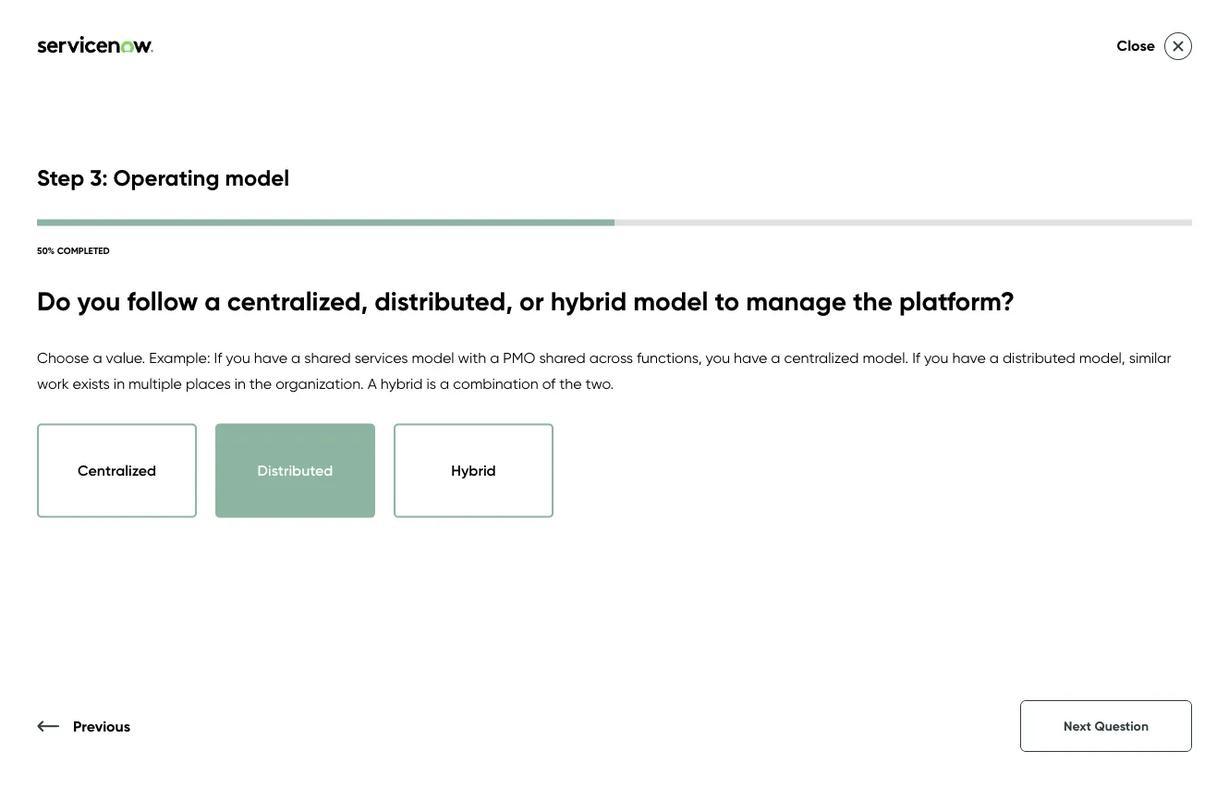 Task type: describe. For each thing, give the bounding box(es) containing it.
1 if from the left
[[214, 349, 222, 367]]

functions,
[[637, 349, 702, 367]]

distributed
[[1003, 349, 1076, 367]]

a left team
[[990, 349, 999, 367]]

a right follow
[[205, 285, 221, 317]]

combination
[[453, 374, 539, 392]]

is
[[427, 374, 436, 392]]

2 have from the left
[[734, 349, 767, 367]]

centralized,
[[227, 285, 368, 317]]

1 shared from the left
[[304, 349, 351, 367]]

to
[[715, 285, 740, 317]]

a up organization.
[[291, 349, 301, 367]]

servicenow®
[[848, 346, 940, 364]]

2 horizontal spatial the
[[853, 285, 893, 317]]

with
[[458, 349, 486, 367]]

services
[[355, 349, 408, 367]]

platform
[[1068, 202, 1229, 257]]

0 horizontal spatial the
[[249, 374, 272, 392]]

3 have from the left
[[952, 349, 986, 367]]

you right "functions,"
[[706, 349, 730, 367]]

linkedin image
[[45, 704, 66, 726]]

50% completed
[[37, 245, 110, 256]]

servicenow platform
[[816, 202, 1229, 315]]

1 horizontal spatial the
[[559, 374, 582, 392]]

centralized
[[78, 462, 156, 480]]

2 if from the left
[[912, 349, 921, 367]]

1 have from the left
[[254, 349, 288, 367]]

multiple
[[129, 374, 182, 392]]

next question link
[[1020, 701, 1192, 752]]

centralized
[[784, 349, 859, 367]]

follow
[[127, 285, 198, 317]]

across
[[589, 349, 633, 367]]

0 vertical spatial model
[[225, 164, 289, 191]]

50%
[[37, 245, 55, 256]]

next
[[1064, 719, 1092, 734]]

work
[[37, 374, 69, 392]]

next question
[[1064, 719, 1149, 734]]

question
[[1095, 719, 1149, 734]]

value.
[[106, 349, 145, 367]]

choose
[[37, 349, 89, 367]]

model,
[[1079, 349, 1126, 367]]

2 horizontal spatial model
[[633, 285, 708, 317]]

do you follow a centralized, distributed, or hybrid model to manage the platform?
[[37, 285, 1015, 317]]

exists
[[73, 374, 110, 392]]



Task type: locate. For each thing, give the bounding box(es) containing it.
model up is in the top of the page
[[412, 349, 454, 367]]

a left centralized
[[771, 349, 781, 367]]

1 in from the left
[[114, 374, 125, 392]]

organization.
[[276, 374, 364, 392]]

1 horizontal spatial model
[[412, 349, 454, 367]]

completed
[[57, 245, 110, 256]]

platform
[[943, 346, 1001, 364]]

1 horizontal spatial hybrid
[[551, 285, 627, 317]]

the up 'servicenow®'
[[853, 285, 893, 317]]

example:
[[149, 349, 210, 367]]

0 horizontal spatial if
[[214, 349, 222, 367]]

or
[[520, 285, 544, 317]]

you right the model.
[[924, 349, 949, 367]]

places
[[186, 374, 231, 392]]

have up organization.
[[254, 349, 288, 367]]

model
[[225, 164, 289, 191], [633, 285, 708, 317], [412, 349, 454, 367]]

have
[[254, 349, 288, 367], [734, 349, 767, 367], [952, 349, 986, 367]]

1 horizontal spatial in
[[234, 374, 246, 392]]

have down to
[[734, 349, 767, 367]]

if up places
[[214, 349, 222, 367]]

distributed,
[[375, 285, 513, 317]]

you right the do on the left of page
[[77, 285, 121, 317]]

1 horizontal spatial have
[[734, 349, 767, 367]]

model.
[[863, 349, 909, 367]]

twitter image
[[122, 704, 143, 726]]

0 horizontal spatial shared
[[304, 349, 351, 367]]

previous
[[73, 717, 131, 735]]

shared
[[304, 349, 351, 367], [539, 349, 586, 367]]

have left team
[[952, 349, 986, 367]]

a right is in the top of the page
[[440, 374, 449, 392]]

the right places
[[249, 374, 272, 392]]

hybrid
[[551, 285, 627, 317], [381, 374, 423, 392]]

similar
[[1129, 349, 1172, 367]]

operating
[[113, 164, 220, 191]]

the
[[853, 285, 893, 317], [249, 374, 272, 392], [559, 374, 582, 392]]

pmo
[[503, 349, 536, 367]]

1 horizontal spatial if
[[912, 349, 921, 367]]

shared up organization.
[[304, 349, 351, 367]]

1 vertical spatial model
[[633, 285, 708, 317]]

manage
[[746, 285, 847, 317]]

0 vertical spatial hybrid
[[551, 285, 627, 317]]

you up places
[[226, 349, 250, 367]]

0 horizontal spatial have
[[254, 349, 288, 367]]

a up the exists
[[93, 349, 102, 367]]

you
[[77, 285, 121, 317], [226, 349, 250, 367], [706, 349, 730, 367], [924, 349, 949, 367]]

choose a value.  example: if you have a shared services model with a pmo shared across functions, you have a centralized model. if you have a distributed model, similar work exists in multiple places in the organization. a hybrid is a combination of the two.
[[37, 349, 1172, 392]]

in right places
[[234, 374, 246, 392]]

2 horizontal spatial have
[[952, 349, 986, 367]]

the right of
[[559, 374, 582, 392]]

your
[[816, 346, 845, 364]]

team
[[1005, 346, 1040, 364]]

and
[[1199, 346, 1226, 364]]

0 horizontal spatial model
[[225, 164, 289, 191]]

two.
[[585, 374, 614, 392]]

hybrid
[[451, 462, 496, 480]]

a
[[368, 374, 377, 392]]

if right the model.
[[912, 349, 921, 367]]

step
[[37, 164, 84, 191]]

do
[[37, 285, 71, 317]]

if
[[214, 349, 222, 367], [912, 349, 921, 367]]

close
[[1117, 37, 1155, 55]]

shared up of
[[539, 349, 586, 367]]

in
[[114, 374, 125, 392], [234, 374, 246, 392]]

step 3: operating model
[[37, 164, 289, 191]]

establishes,
[[1044, 346, 1122, 364]]

2 in from the left
[[234, 374, 246, 392]]

1 horizontal spatial shared
[[539, 349, 586, 367]]

a
[[205, 285, 221, 317], [93, 349, 102, 367], [291, 349, 301, 367], [490, 349, 499, 367], [771, 349, 781, 367], [990, 349, 999, 367], [440, 374, 449, 392]]

servicenow
[[816, 202, 1057, 257]]

distributed
[[258, 462, 333, 480]]

model inside choose a value.  example: if you have a shared services model with a pmo shared across functions, you have a centralized model. if you have a distributed model, similar work exists in multiple places in the organization. a hybrid is a combination of the two.
[[412, 349, 454, 367]]

a right with
[[490, 349, 499, 367]]

1 vertical spatial hybrid
[[381, 374, 423, 392]]

platform?
[[899, 285, 1015, 317]]

hybrid inside choose a value.  example: if you have a shared services model with a pmo shared across functions, you have a centralized model. if you have a distributed model, similar work exists in multiple places in the organization. a hybrid is a combination of the two.
[[381, 374, 423, 392]]

hybrid right a
[[381, 374, 423, 392]]

2 vertical spatial model
[[412, 349, 454, 367]]

2 shared from the left
[[539, 349, 586, 367]]

maintains,
[[1126, 346, 1195, 364]]

your servicenow® platform team establishes, maintains, and 
[[816, 346, 1229, 409]]

model right operating
[[225, 164, 289, 191]]

hybrid right or
[[551, 285, 627, 317]]

of
[[542, 374, 556, 392]]

0 horizontal spatial hybrid
[[381, 374, 423, 392]]

3:
[[90, 164, 108, 191]]

in down value.
[[114, 374, 125, 392]]

0 horizontal spatial in
[[114, 374, 125, 392]]

model left to
[[633, 285, 708, 317]]



Task type: vqa. For each thing, say whether or not it's contained in the screenshot.
ServiceNow™
no



